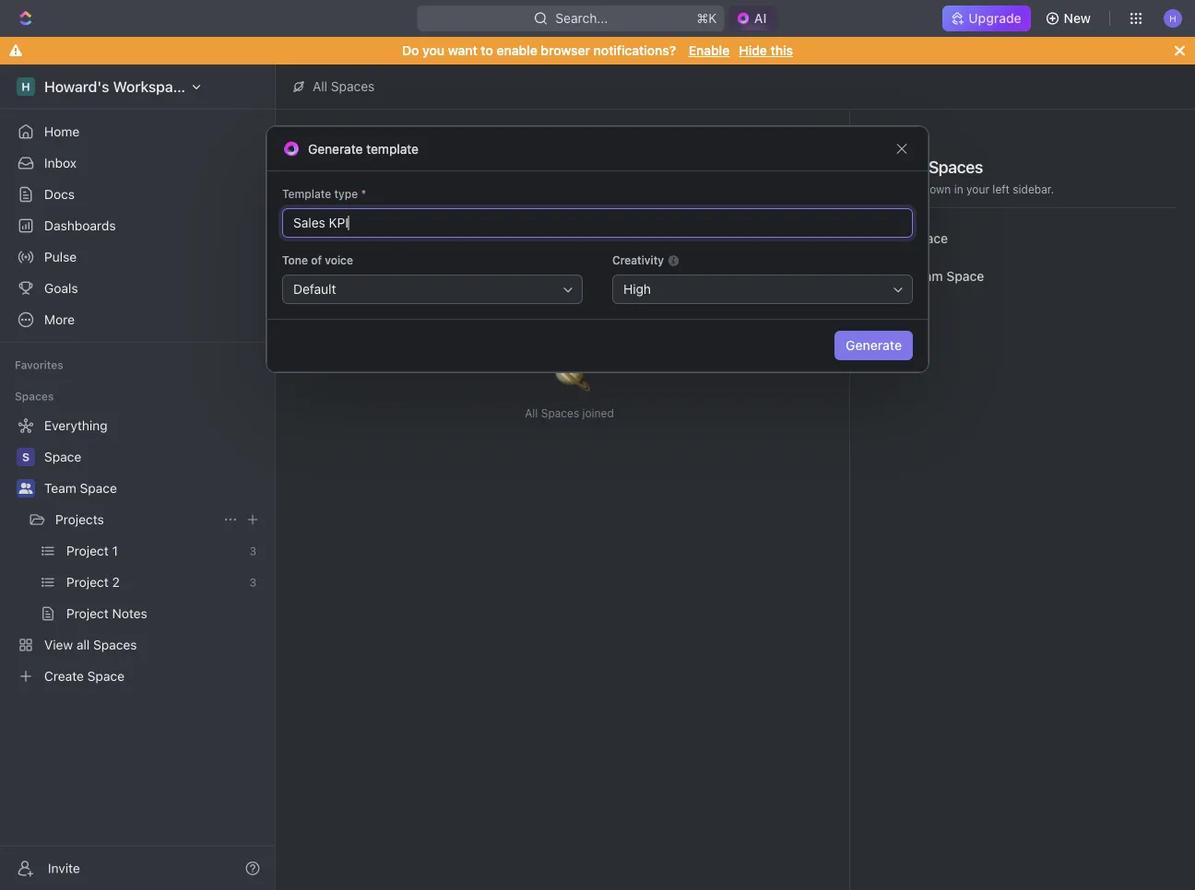 Task type: vqa. For each thing, say whether or not it's contained in the screenshot.
The Generate in the button
yes



Task type: describe. For each thing, give the bounding box(es) containing it.
high button
[[612, 275, 913, 304]]

shown
[[917, 183, 951, 195]]

default button
[[282, 275, 583, 304]]

team space inside sidebar navigation
[[44, 481, 117, 496]]

tree inside sidebar navigation
[[7, 411, 267, 692]]

spaces left joined
[[541, 407, 579, 420]]

new space button
[[716, 151, 822, 181]]

hide
[[739, 43, 767, 58]]

to
[[481, 43, 493, 58]]

enable
[[689, 43, 730, 58]]

space down shown
[[910, 231, 948, 246]]

joined
[[582, 407, 614, 420]]

invite
[[48, 861, 80, 876]]

projects
[[55, 512, 104, 527]]

template
[[282, 187, 331, 200]]

visible
[[876, 157, 925, 177]]

high
[[623, 282, 651, 297]]

1 vertical spatial all
[[317, 150, 348, 180]]

in
[[954, 183, 963, 195]]

2 vertical spatial all
[[525, 407, 538, 420]]

favorites
[[15, 359, 63, 372]]

sidebar navigation
[[0, 65, 276, 891]]

space inside sidebar navigation
[[80, 481, 117, 496]]

your
[[966, 183, 989, 195]]

template type *
[[282, 187, 366, 200]]

left
[[992, 183, 1010, 195]]

team inside "tree"
[[44, 481, 76, 496]]

1 horizontal spatial team
[[910, 268, 943, 284]]

search... button
[[732, 191, 822, 220]]

want
[[448, 43, 477, 58]]

docs link
[[7, 180, 267, 209]]

favorites button
[[7, 354, 71, 376]]

generate for generate
[[846, 338, 902, 353]]

new space
[[743, 158, 810, 173]]

new for new space
[[743, 158, 770, 173]]

all spaces joined
[[525, 407, 614, 420]]

space down the in
[[946, 268, 984, 284]]

generate for generate template
[[308, 141, 363, 156]]

notifications?
[[594, 43, 676, 58]]

creativity
[[612, 254, 667, 266]]

generate button
[[835, 331, 913, 361]]

visible spaces spaces shown in your left sidebar.
[[876, 157, 1054, 195]]

home
[[44, 124, 80, 139]]

search... inside button
[[758, 198, 811, 213]]

default
[[293, 282, 336, 297]]

spaces up *
[[354, 150, 443, 180]]

upgrade
[[969, 11, 1021, 26]]

docs
[[44, 187, 75, 202]]



Task type: locate. For each thing, give the bounding box(es) containing it.
pulse link
[[7, 243, 267, 272]]

tone of voice
[[282, 254, 353, 266]]

all spaces up generate template at the left top of the page
[[313, 79, 375, 94]]

home link
[[7, 117, 267, 147]]

you
[[422, 43, 444, 58]]

type
[[334, 187, 358, 200]]

user group image
[[882, 271, 893, 280], [19, 483, 33, 494]]

spaces inside sidebar navigation
[[15, 390, 54, 403]]

0 vertical spatial new
[[1064, 11, 1091, 26]]

team space up the projects
[[44, 481, 117, 496]]

tree containing team space
[[7, 411, 267, 692]]

goals link
[[7, 274, 267, 303]]

1 vertical spatial generate
[[846, 338, 902, 353]]

spaces
[[331, 79, 375, 94], [354, 150, 443, 180], [928, 157, 983, 177], [876, 183, 914, 195], [15, 390, 54, 403], [541, 407, 579, 420]]

new button
[[1038, 4, 1102, 33]]

0 horizontal spatial search...
[[555, 11, 608, 26]]

0 vertical spatial search...
[[555, 11, 608, 26]]

template
[[366, 141, 419, 156]]

do you want to enable browser notifications? enable hide this
[[402, 43, 793, 58]]

team up the projects
[[44, 481, 76, 496]]

0 horizontal spatial team space
[[44, 481, 117, 496]]

generate template
[[308, 141, 419, 156]]

voice
[[325, 254, 353, 266]]

tree
[[7, 411, 267, 692]]

team space down the in
[[910, 268, 984, 284]]

all up the "template type *"
[[317, 150, 348, 180]]

generate
[[308, 141, 363, 156], [846, 338, 902, 353]]

inbox
[[44, 155, 77, 171]]

all up generate template at the left top of the page
[[313, 79, 327, 94]]

space up the projects
[[80, 481, 117, 496]]

user group image inside sidebar navigation
[[19, 483, 33, 494]]

0 vertical spatial team space
[[910, 268, 984, 284]]

0 horizontal spatial new
[[743, 158, 770, 173]]

1 vertical spatial team space
[[44, 481, 117, 496]]

1 vertical spatial user group image
[[19, 483, 33, 494]]

search... down new space
[[758, 198, 811, 213]]

0 vertical spatial all
[[313, 79, 327, 94]]

all spaces up *
[[317, 150, 443, 180]]

goals
[[44, 281, 78, 296]]

1 vertical spatial team
[[44, 481, 76, 496]]

new right upgrade on the right of the page
[[1064, 11, 1091, 26]]

this
[[770, 43, 793, 58]]

e.g. Bug report, Sales KPIs, Employee Accountability Form text field
[[293, 209, 902, 237]]

1 vertical spatial new
[[743, 158, 770, 173]]

dashboards link
[[7, 211, 267, 241]]

0 vertical spatial generate
[[308, 141, 363, 156]]

projects link
[[55, 505, 216, 535]]

1 horizontal spatial search...
[[758, 198, 811, 213]]

0 horizontal spatial team
[[44, 481, 76, 496]]

0 horizontal spatial generate
[[308, 141, 363, 156]]

inbox link
[[7, 148, 267, 178]]

sidebar.
[[1013, 183, 1054, 195]]

spaces up generate template at the left top of the page
[[331, 79, 375, 94]]

1 horizontal spatial new
[[1064, 11, 1091, 26]]

1 horizontal spatial user group image
[[882, 271, 893, 280]]

high button
[[612, 275, 913, 304]]

⌘k
[[697, 11, 717, 26]]

search...
[[555, 11, 608, 26], [758, 198, 811, 213]]

of
[[311, 254, 322, 266]]

1 horizontal spatial team space
[[910, 268, 984, 284]]

upgrade link
[[943, 6, 1031, 31]]

team down shown
[[910, 268, 943, 284]]

spaces up the in
[[928, 157, 983, 177]]

1 horizontal spatial generate
[[846, 338, 902, 353]]

generate inside the generate "button"
[[846, 338, 902, 353]]

1 vertical spatial search...
[[758, 198, 811, 213]]

new
[[1064, 11, 1091, 26], [743, 158, 770, 173]]

*
[[361, 187, 366, 200]]

team
[[910, 268, 943, 284], [44, 481, 76, 496]]

all spaces
[[313, 79, 375, 94], [317, 150, 443, 180]]

default button
[[282, 275, 583, 304]]

0 vertical spatial team
[[910, 268, 943, 284]]

1 vertical spatial all spaces
[[317, 150, 443, 180]]

all
[[313, 79, 327, 94], [317, 150, 348, 180], [525, 407, 538, 420]]

enable
[[497, 43, 537, 58]]

new for new
[[1064, 11, 1091, 26]]

do
[[402, 43, 419, 58]]

tone
[[282, 254, 308, 266]]

space
[[773, 158, 810, 173], [910, 231, 948, 246], [946, 268, 984, 284], [80, 481, 117, 496]]

dashboards
[[44, 218, 116, 233]]

spaces down visible
[[876, 183, 914, 195]]

team space link
[[44, 474, 264, 503]]

new up search... button
[[743, 158, 770, 173]]

spaces down favorites button in the left top of the page
[[15, 390, 54, 403]]

space inside button
[[773, 158, 810, 173]]

team space
[[910, 268, 984, 284], [44, 481, 117, 496]]

space up search... button
[[773, 158, 810, 173]]

0 horizontal spatial user group image
[[19, 483, 33, 494]]

browser
[[541, 43, 590, 58]]

search... up 'do you want to enable browser notifications? enable hide this'
[[555, 11, 608, 26]]

0 vertical spatial all spaces
[[313, 79, 375, 94]]

pulse
[[44, 249, 77, 265]]

0 vertical spatial user group image
[[882, 271, 893, 280]]

all left joined
[[525, 407, 538, 420]]



